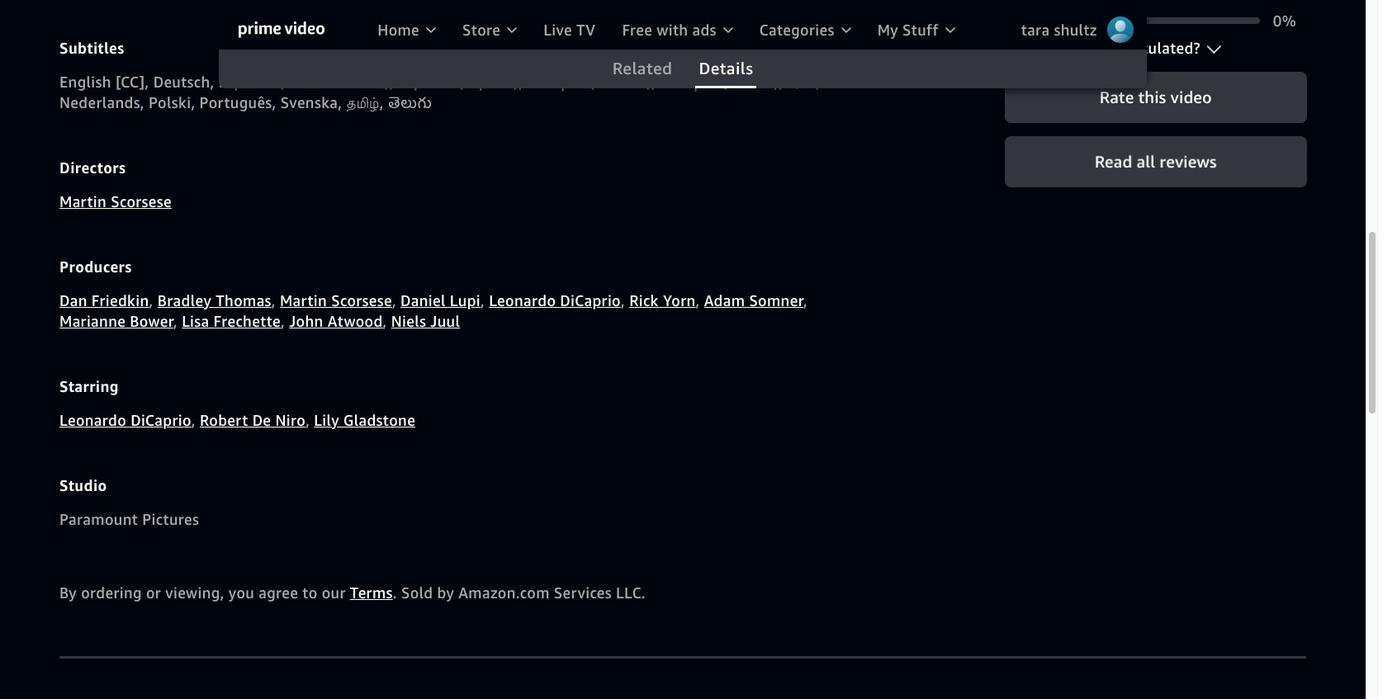 Task type: describe. For each thing, give the bounding box(es) containing it.
adam
[[704, 291, 745, 310]]

niro
[[275, 411, 306, 430]]

1 español from the left
[[219, 72, 275, 91]]

ratings
[[1068, 38, 1117, 57]]

llc.
[[616, 584, 646, 603]]

or
[[146, 584, 161, 603]]

(france)
[[722, 72, 779, 91]]

, up the bower
[[149, 291, 153, 310]]

my
[[878, 20, 899, 39]]

producers
[[59, 257, 132, 276]]

this
[[1138, 86, 1166, 107]]

nederlands
[[59, 93, 140, 112]]

.
[[393, 584, 397, 603]]

paramount pictures
[[59, 510, 199, 529]]

deutsch
[[153, 72, 210, 91]]

martin scorsese
[[59, 192, 172, 211]]

daniel
[[401, 291, 446, 310]]

pictures
[[142, 510, 199, 529]]

gladstone
[[344, 411, 416, 430]]

atwood
[[328, 312, 383, 331]]

de
[[252, 411, 271, 430]]

bradley
[[158, 291, 212, 310]]

toggle expand image
[[1207, 45, 1222, 53]]

dicaprio inside dan friedkin , bradley thomas , martin scorsese , daniel lupi , leonardo dicaprio , rick yorn , adam somner , marianne bower , lisa frechette , john atwood , niels juul
[[560, 291, 621, 310]]

, up తెలుగు
[[390, 72, 394, 91]]

rick yorn link
[[630, 291, 696, 310]]

bower
[[130, 312, 173, 331]]

rick
[[630, 291, 659, 310]]

categories link
[[747, 10, 865, 50]]

, down [cc]
[[140, 93, 145, 112]]

by
[[437, 584, 454, 603]]

paramount
[[59, 510, 138, 529]]

english [cc] , deutsch , español (latinoamérica) , español (españa) , français (canada) , français (france) , हिन्दी , nederlands , polski , português , svenska , தமிழ் , తెలుగు
[[59, 72, 820, 112]]

0 vertical spatial martin
[[59, 192, 107, 211]]

(canada)
[[590, 72, 652, 91]]

video
[[1171, 86, 1212, 107]]

my stuff
[[878, 20, 939, 39]]

, left niels
[[383, 312, 387, 331]]

, up niels
[[392, 291, 396, 310]]

leonardo inside dan friedkin , bradley thomas , martin scorsese , daniel lupi , leonardo dicaprio , rick yorn , adam somner , marianne bower , lisa frechette , john atwood , niels juul
[[489, 291, 556, 310]]

all
[[1137, 150, 1155, 172]]

martin inside dan friedkin , bradley thomas , martin scorsese , daniel lupi , leonardo dicaprio , rick yorn , adam somner , marianne bower , lisa frechette , john atwood , niels juul
[[280, 291, 327, 310]]

svenska
[[281, 93, 338, 112]]

1 vertical spatial leonardo
[[59, 411, 126, 430]]

john atwood link
[[289, 312, 383, 331]]

live
[[544, 20, 572, 39]]

toggle expand image
[[1207, 45, 1222, 53]]

live tv
[[544, 20, 596, 39]]

terms
[[350, 584, 393, 603]]

bradley thomas link
[[158, 291, 272, 310]]

read
[[1095, 150, 1132, 172]]

, left lily
[[306, 411, 310, 430]]

, up polski
[[145, 72, 149, 91]]

juul
[[431, 312, 460, 331]]

daniel lupi link
[[401, 291, 481, 310]]

read all reviews
[[1095, 150, 1217, 172]]

are
[[1041, 38, 1063, 57]]

lisa frechette link
[[182, 312, 281, 331]]

free
[[622, 20, 653, 39]]

to
[[303, 584, 318, 603]]

robert
[[200, 411, 248, 430]]

amazon.com
[[459, 584, 550, 603]]

, up frechette
[[272, 291, 276, 310]]

lisa
[[182, 312, 209, 331]]

friedkin
[[92, 291, 149, 310]]

dan friedkin , bradley thomas , martin scorsese , daniel lupi , leonardo dicaprio , rick yorn , adam somner , marianne bower , lisa frechette , john atwood , niels juul
[[59, 291, 808, 331]]

rate this video button
[[1005, 72, 1307, 123]]

dan
[[59, 291, 87, 310]]

1 star
[[1005, 11, 1045, 30]]

prime video image
[[239, 22, 325, 38]]

home link
[[364, 10, 449, 50]]

john
[[289, 312, 323, 331]]

lily gladstone link
[[314, 411, 416, 430]]

தமிழ்
[[346, 93, 380, 112]]

calculated?
[[1121, 38, 1201, 57]]

star
[[1018, 11, 1045, 30]]

ads
[[693, 20, 717, 39]]

0 vertical spatial scorsese
[[111, 192, 172, 211]]

how
[[1005, 38, 1037, 57]]

తెలుగు
[[388, 93, 432, 112]]

(españa)
[[458, 72, 519, 91]]

1 horizontal spatial martin scorsese link
[[280, 291, 392, 310]]

yorn
[[663, 291, 696, 310]]

niels juul link
[[391, 312, 460, 331]]

rate
[[1100, 86, 1134, 107]]

home
[[378, 20, 420, 39]]

, down (latinoamérica) at the top left of page
[[338, 93, 342, 112]]

marianne bower link
[[59, 312, 173, 331]]

thomas
[[216, 291, 272, 310]]

free with ads
[[622, 20, 717, 39]]



Task type: vqa. For each thing, say whether or not it's contained in the screenshot.
Rate this video button
yes



Task type: locate. For each thing, give the bounding box(es) containing it.
0 horizontal spatial martin
[[59, 192, 107, 211]]

1 horizontal spatial dicaprio
[[560, 291, 621, 310]]

, right the "daniel"
[[481, 291, 485, 310]]

0 horizontal spatial scorsese
[[111, 192, 172, 211]]

categories
[[760, 20, 835, 39]]

français down free with ads link
[[660, 72, 718, 91]]

1 vertical spatial martin
[[280, 291, 327, 310]]

somner
[[750, 291, 804, 310]]

starring
[[59, 377, 119, 395]]

, down 'deutsch'
[[191, 93, 195, 112]]

frechette
[[214, 312, 281, 331]]

, up português
[[210, 72, 215, 91]]

, left adam
[[696, 291, 700, 310]]

0 horizontal spatial martin scorsese link
[[59, 192, 172, 211]]

0%
[[1274, 11, 1297, 30]]

leonardo dicaprio link
[[489, 291, 621, 310], [59, 411, 191, 430]]

, down categories link
[[816, 72, 820, 91]]

1 vertical spatial martin scorsese link
[[280, 291, 392, 310]]

, left john
[[281, 312, 285, 331]]

, down free with ads
[[652, 72, 656, 91]]

tv
[[577, 20, 596, 39]]

1 horizontal spatial martin
[[280, 291, 327, 310]]

0 horizontal spatial leonardo dicaprio link
[[59, 411, 191, 430]]

stuff
[[903, 20, 939, 39]]

by
[[59, 584, 77, 603]]

lily
[[314, 411, 339, 430]]

marianne
[[59, 312, 126, 331]]

store
[[463, 20, 501, 39]]

0 horizontal spatial français
[[527, 72, 585, 91]]

details button
[[686, 50, 767, 88]]

1
[[1005, 11, 1014, 30]]

1 horizontal spatial scorsese
[[331, 291, 392, 310]]

español up português
[[219, 72, 275, 91]]

martin
[[59, 192, 107, 211], [280, 291, 327, 310]]

dicaprio left rick
[[560, 291, 621, 310]]

viewing,
[[165, 584, 224, 603]]

1 vertical spatial leonardo dicaprio link
[[59, 411, 191, 430]]

, left 'lisa' on the left of page
[[173, 312, 178, 331]]

lupi
[[450, 291, 481, 310]]

polski
[[149, 93, 191, 112]]

martin down directors
[[59, 192, 107, 211]]

1 horizontal spatial français
[[660, 72, 718, 91]]

rate this video
[[1100, 86, 1212, 107]]

português
[[200, 93, 272, 112]]

details
[[699, 58, 754, 79]]

leonardo right 'lupi' at top left
[[489, 291, 556, 310]]

0 horizontal spatial español
[[219, 72, 275, 91]]

0 vertical spatial leonardo
[[489, 291, 556, 310]]

0 horizontal spatial dicaprio
[[131, 411, 191, 430]]

martin scorsese link down directors
[[59, 192, 172, 211]]

0 vertical spatial leonardo dicaprio link
[[489, 291, 621, 310]]

, left "svenska"
[[272, 93, 276, 112]]

0 vertical spatial dicaprio
[[560, 291, 621, 310]]

how are ratings calculated?
[[1005, 38, 1201, 57]]

, down store "link"
[[519, 72, 523, 91]]

martin scorsese link
[[59, 192, 172, 211], [280, 291, 392, 310]]

read all reviews button
[[1005, 136, 1307, 187]]

हिन्दी
[[788, 72, 816, 91]]

by ordering or viewing, you agree to our terms . sold by amazon.com services llc.
[[59, 584, 646, 603]]

my stuff link
[[865, 10, 969, 50]]

leonardo
[[489, 291, 556, 310], [59, 411, 126, 430]]

, left తెలుగు
[[380, 93, 384, 112]]

español up తెలుగు
[[398, 72, 454, 91]]

leonardo down starring
[[59, 411, 126, 430]]

español
[[219, 72, 275, 91], [398, 72, 454, 91]]

scorsese up atwood
[[331, 291, 392, 310]]

,
[[145, 72, 149, 91], [210, 72, 215, 91], [390, 72, 394, 91], [519, 72, 523, 91], [652, 72, 656, 91], [779, 72, 783, 91], [816, 72, 820, 91], [140, 93, 145, 112], [191, 93, 195, 112], [272, 93, 276, 112], [338, 93, 342, 112], [380, 93, 384, 112], [149, 291, 153, 310], [272, 291, 276, 310], [392, 291, 396, 310], [481, 291, 485, 310], [621, 291, 625, 310], [696, 291, 700, 310], [804, 291, 808, 310], [173, 312, 178, 331], [281, 312, 285, 331], [383, 312, 387, 331], [191, 411, 196, 430], [306, 411, 310, 430]]

français
[[527, 72, 585, 91], [660, 72, 718, 91]]

free with ads link
[[609, 10, 747, 50]]

1 vertical spatial scorsese
[[331, 291, 392, 310]]

1 horizontal spatial leonardo
[[489, 291, 556, 310]]

directors
[[59, 158, 126, 176]]

ordering
[[81, 584, 142, 603]]

(latinoamérica)
[[279, 72, 390, 91]]

dicaprio left the robert
[[131, 411, 191, 430]]

terms link
[[350, 584, 393, 603]]

leonardo dicaprio , robert de niro , lily gladstone
[[59, 411, 416, 430]]

, left rick
[[621, 291, 625, 310]]

français down live
[[527, 72, 585, 91]]

1 horizontal spatial leonardo dicaprio link
[[489, 291, 621, 310]]

dan friedkin link
[[59, 291, 149, 310]]

you
[[229, 584, 255, 603]]

martin scorsese link up john atwood link
[[280, 291, 392, 310]]

services
[[554, 584, 612, 603]]

1 français from the left
[[527, 72, 585, 91]]

robert de niro link
[[200, 411, 306, 430]]

niels
[[391, 312, 426, 331]]

scorsese down directors
[[111, 192, 172, 211]]

our
[[322, 584, 346, 603]]

2 français from the left
[[660, 72, 718, 91]]

0 horizontal spatial leonardo
[[59, 411, 126, 430]]

[cc]
[[116, 72, 145, 91]]

0 vertical spatial martin scorsese link
[[59, 192, 172, 211]]

with
[[657, 20, 688, 39]]

studio
[[59, 476, 107, 494]]

1 horizontal spatial español
[[398, 72, 454, 91]]

live tv link
[[531, 10, 609, 50]]

, right adam
[[804, 291, 808, 310]]

scorsese inside dan friedkin , bradley thomas , martin scorsese , daniel lupi , leonardo dicaprio , rick yorn , adam somner , marianne bower , lisa frechette , john atwood , niels juul
[[331, 291, 392, 310]]

1 vertical spatial dicaprio
[[131, 411, 191, 430]]

subtitles
[[59, 38, 124, 57]]

2 español from the left
[[398, 72, 454, 91]]

english
[[59, 72, 111, 91]]

, left हिन्दी
[[779, 72, 783, 91]]

reviews
[[1160, 150, 1217, 172]]

agree
[[259, 584, 298, 603]]

store link
[[449, 10, 531, 50]]

martin up john
[[280, 291, 327, 310]]

, left the robert
[[191, 411, 196, 430]]

related
[[613, 58, 673, 79]]



